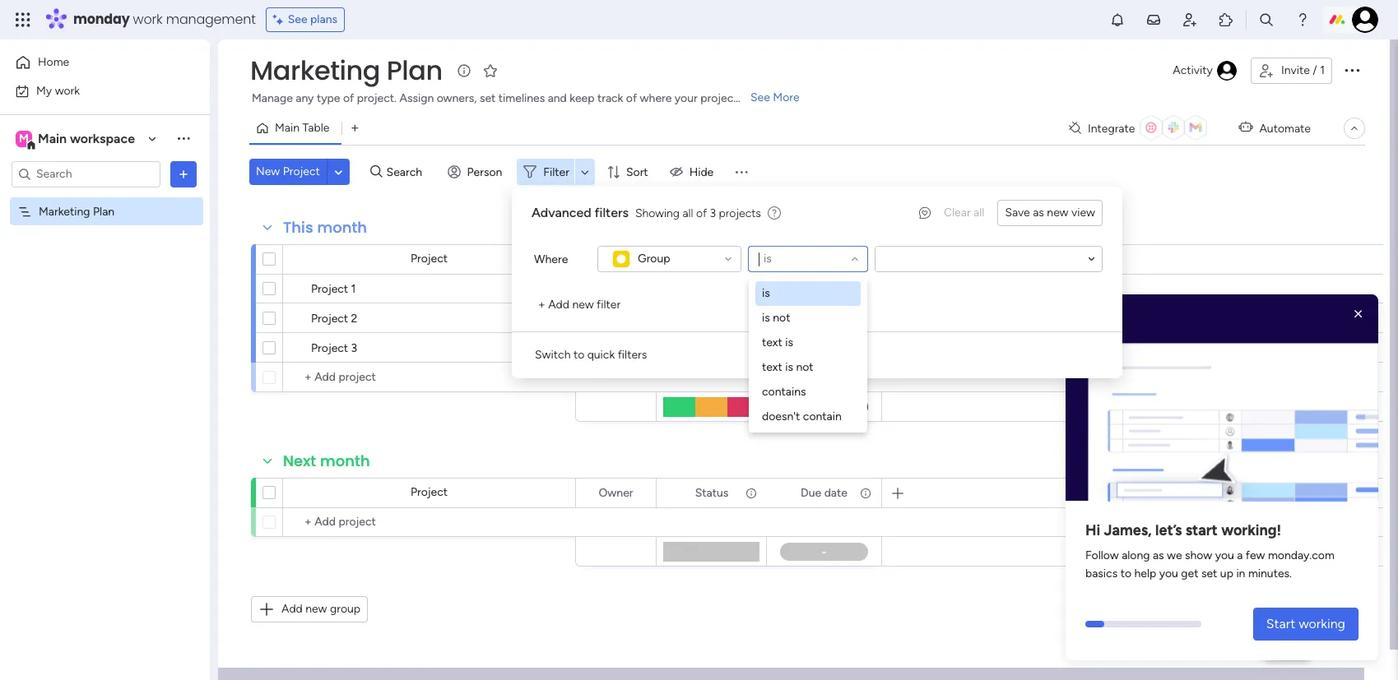 Task type: locate. For each thing, give the bounding box(es) containing it.
text is
[[762, 336, 793, 350]]

Next month field
[[279, 451, 374, 472]]

clear all
[[944, 206, 985, 220]]

activity
[[1173, 63, 1213, 77]]

column information image for status
[[745, 487, 758, 500]]

of right the type
[[343, 91, 354, 105]]

due down doesn't contain
[[801, 486, 822, 500]]

1 vertical spatial marketing plan
[[39, 205, 115, 219]]

stands.
[[741, 91, 777, 105]]

new left group
[[306, 602, 327, 616]]

2 text from the top
[[762, 360, 783, 374]]

0 vertical spatial to
[[574, 348, 585, 362]]

main table button
[[249, 115, 342, 142]]

marketing plan
[[250, 52, 443, 89], [39, 205, 115, 219]]

options image down workspace options "icon"
[[175, 166, 192, 182]]

due date field down contain
[[797, 484, 852, 502]]

1 vertical spatial month
[[320, 451, 370, 472]]

1 due from the top
[[801, 252, 822, 266]]

see inside see plans button
[[288, 12, 308, 26]]

+ add new filter
[[538, 298, 621, 312]]

any
[[296, 91, 314, 105]]

search everything image
[[1258, 12, 1275, 28]]

1 vertical spatial see
[[751, 91, 770, 105]]

1 vertical spatial plan
[[93, 205, 115, 219]]

Marketing Plan field
[[246, 52, 447, 89]]

plan down search in workspace field
[[93, 205, 115, 219]]

1 vertical spatial status field
[[691, 484, 733, 502]]

notifications image
[[1109, 12, 1126, 28]]

all right clear
[[974, 206, 985, 220]]

1 vertical spatial new
[[572, 298, 594, 312]]

main inside button
[[275, 121, 300, 135]]

0 vertical spatial as
[[1033, 206, 1044, 220]]

1 vertical spatial filters
[[618, 348, 647, 362]]

0 vertical spatial marketing plan
[[250, 52, 443, 89]]

add new group button
[[251, 597, 368, 623]]

is for text is
[[785, 336, 793, 350]]

2 horizontal spatial new
[[1047, 206, 1069, 220]]

1 vertical spatial text
[[762, 360, 783, 374]]

month right next
[[320, 451, 370, 472]]

options image right /
[[1342, 60, 1362, 80]]

start working
[[1266, 616, 1346, 632]]

2 + add project text field from the top
[[291, 513, 568, 533]]

work for my
[[55, 84, 80, 98]]

1 horizontal spatial work
[[133, 10, 163, 29]]

column information image for due date
[[859, 487, 872, 500]]

set down add to favorites image
[[480, 91, 496, 105]]

owner for 1st owner field from the bottom
[[599, 486, 633, 500]]

to left help
[[1121, 567, 1132, 581]]

0 horizontal spatial marketing
[[39, 205, 90, 219]]

plan up "assign"
[[387, 52, 443, 89]]

lottie animation element
[[1066, 295, 1379, 508]]

marketing up any
[[250, 52, 380, 89]]

of right track
[[626, 91, 637, 105]]

Due date field
[[797, 251, 852, 269], [797, 484, 852, 502]]

is up text is not
[[785, 336, 793, 350]]

all right showing
[[683, 206, 693, 220]]

start working button
[[1253, 608, 1359, 641]]

to
[[574, 348, 585, 362], [1121, 567, 1132, 581]]

as
[[1033, 206, 1044, 220], [1153, 549, 1164, 563]]

1
[[1320, 63, 1325, 77], [351, 282, 356, 296]]

1 horizontal spatial add
[[548, 298, 570, 312]]

marketing down search in workspace field
[[39, 205, 90, 219]]

2 horizontal spatial of
[[696, 206, 707, 220]]

0 vertical spatial date
[[824, 252, 848, 266]]

marketing plan down search in workspace field
[[39, 205, 115, 219]]

new inside 'button'
[[572, 298, 594, 312]]

due up nov
[[801, 252, 822, 266]]

switch to quick filters button
[[528, 342, 654, 369]]

0 horizontal spatial not
[[773, 311, 790, 325]]

3 down 2
[[351, 342, 357, 356]]

due date down contain
[[801, 486, 848, 500]]

1 horizontal spatial see
[[751, 91, 770, 105]]

0 vertical spatial see
[[288, 12, 308, 26]]

1 status field from the top
[[691, 251, 733, 269]]

main workspace
[[38, 130, 135, 146]]

you left "a"
[[1215, 549, 1234, 563]]

2 status field from the top
[[691, 484, 733, 502]]

monday work management
[[73, 10, 256, 29]]

group
[[638, 252, 670, 266]]

a
[[1237, 549, 1243, 563]]

1 horizontal spatial marketing plan
[[250, 52, 443, 89]]

add to favorites image
[[482, 62, 499, 79]]

0 horizontal spatial add
[[281, 602, 303, 616]]

plan
[[387, 52, 443, 89], [93, 205, 115, 219]]

see plans
[[288, 12, 338, 26]]

2 date from the top
[[824, 486, 848, 500]]

1 horizontal spatial main
[[275, 121, 300, 135]]

0 horizontal spatial main
[[38, 130, 67, 146]]

hi james, let's start working!
[[1086, 522, 1282, 540]]

0 horizontal spatial of
[[343, 91, 354, 105]]

of
[[343, 91, 354, 105], [626, 91, 637, 105], [696, 206, 707, 220]]

not for text is not
[[796, 360, 814, 374]]

due date up nov 14 on the right top of page
[[801, 252, 848, 266]]

2 status from the top
[[695, 486, 729, 500]]

month inside this month field
[[317, 217, 367, 238]]

not inside is is not
[[773, 311, 790, 325]]

1 horizontal spatial 1
[[1320, 63, 1325, 77]]

1 vertical spatial as
[[1153, 549, 1164, 563]]

marketing plan list box
[[0, 194, 210, 448]]

0 vertical spatial 1
[[1320, 63, 1325, 77]]

my work
[[36, 84, 80, 98]]

is left v2 done deadline icon
[[762, 311, 770, 325]]

not up contains at the bottom right
[[796, 360, 814, 374]]

as left we
[[1153, 549, 1164, 563]]

0 vertical spatial text
[[762, 336, 783, 350]]

1 vertical spatial 1
[[351, 282, 356, 296]]

more
[[773, 91, 800, 105]]

new project button
[[249, 159, 327, 185]]

not for is is not
[[773, 311, 790, 325]]

apps image
[[1218, 12, 1235, 28]]

new for filter
[[572, 298, 594, 312]]

2 owner field from the top
[[595, 484, 637, 502]]

2 due date from the top
[[801, 486, 848, 500]]

home button
[[10, 49, 177, 76]]

0 horizontal spatial plan
[[93, 205, 115, 219]]

to left quick
[[574, 348, 585, 362]]

3 inside advanced filters showing all of 3 projects
[[710, 206, 716, 220]]

plan inside list box
[[93, 205, 115, 219]]

0 horizontal spatial work
[[55, 84, 80, 98]]

select product image
[[15, 12, 31, 28]]

working
[[677, 282, 720, 296]]

0 vertical spatial work
[[133, 10, 163, 29]]

1 due date field from the top
[[797, 251, 852, 269]]

marketing plan inside marketing plan list box
[[39, 205, 115, 219]]

0 vertical spatial owner
[[599, 252, 633, 266]]

0 vertical spatial due date field
[[797, 251, 852, 269]]

1 horizontal spatial marketing
[[250, 52, 380, 89]]

1 horizontal spatial as
[[1153, 549, 1164, 563]]

1 owner from the top
[[599, 252, 633, 266]]

filters right quick
[[618, 348, 647, 362]]

0 vertical spatial status field
[[691, 251, 733, 269]]

text
[[762, 336, 783, 350], [762, 360, 783, 374]]

add right +
[[548, 298, 570, 312]]

0 vertical spatial due
[[801, 252, 822, 266]]

this month
[[283, 217, 367, 238]]

working
[[1299, 616, 1346, 632]]

due date
[[801, 252, 848, 266], [801, 486, 848, 500]]

1 text from the top
[[762, 336, 783, 350]]

nov 14
[[810, 281, 844, 294]]

you down we
[[1159, 567, 1178, 581]]

0 vertical spatial filters
[[595, 205, 629, 221]]

date
[[824, 252, 848, 266], [824, 486, 848, 500]]

date up 14
[[824, 252, 848, 266]]

autopilot image
[[1239, 117, 1253, 138]]

1 horizontal spatial set
[[1202, 567, 1218, 581]]

1 vertical spatial owner
[[599, 486, 633, 500]]

month right this
[[317, 217, 367, 238]]

1 vertical spatial marketing
[[39, 205, 90, 219]]

0 vertical spatial 3
[[710, 206, 716, 220]]

1 horizontal spatial 3
[[710, 206, 716, 220]]

work
[[133, 10, 163, 29], [55, 84, 80, 98]]

+ Add project text field
[[291, 368, 568, 388], [291, 513, 568, 533]]

work inside button
[[55, 84, 80, 98]]

invite / 1 button
[[1251, 58, 1333, 84]]

all inside advanced filters showing all of 3 projects
[[683, 206, 693, 220]]

1 vertical spatial date
[[824, 486, 848, 500]]

start
[[1186, 522, 1218, 540]]

1 vertical spatial not
[[796, 360, 814, 374]]

contain
[[803, 410, 842, 424]]

0 vertical spatial options image
[[1342, 60, 1362, 80]]

0 vertical spatial not
[[773, 311, 790, 325]]

0 vertical spatial plan
[[387, 52, 443, 89]]

marketing
[[250, 52, 380, 89], [39, 205, 90, 219]]

switch
[[535, 348, 571, 362]]

is is not
[[762, 286, 790, 325]]

column information image
[[859, 253, 872, 266], [745, 487, 758, 500], [859, 487, 872, 500]]

2 owner from the top
[[599, 486, 633, 500]]

0 vertical spatial status
[[695, 252, 729, 266]]

automate
[[1260, 121, 1311, 135]]

owner
[[599, 252, 633, 266], [599, 486, 633, 500]]

options image
[[1342, 60, 1362, 80], [175, 166, 192, 182]]

work right monday
[[133, 10, 163, 29]]

1 horizontal spatial not
[[796, 360, 814, 374]]

we
[[1167, 549, 1182, 563]]

0 vertical spatial new
[[1047, 206, 1069, 220]]

marketing inside list box
[[39, 205, 90, 219]]

2 due date field from the top
[[797, 484, 852, 502]]

see more link
[[749, 90, 801, 106]]

track
[[597, 91, 623, 105]]

add left group
[[281, 602, 303, 616]]

and
[[548, 91, 567, 105]]

text for text is not
[[762, 360, 783, 374]]

is up contains at the bottom right
[[785, 360, 793, 374]]

1 vertical spatial add
[[281, 602, 303, 616]]

owners,
[[437, 91, 477, 105]]

not up text is
[[773, 311, 790, 325]]

0 vertical spatial add
[[548, 298, 570, 312]]

0 horizontal spatial you
[[1159, 567, 1178, 581]]

home
[[38, 55, 69, 69]]

new left view
[[1047, 206, 1069, 220]]

0 horizontal spatial 3
[[351, 342, 357, 356]]

0 vertical spatial owner field
[[595, 251, 637, 269]]

working on it
[[677, 282, 746, 296]]

1 horizontal spatial to
[[1121, 567, 1132, 581]]

see
[[288, 12, 308, 26], [751, 91, 770, 105]]

1 vertical spatial + add project text field
[[291, 513, 568, 533]]

status
[[695, 252, 729, 266], [695, 486, 729, 500]]

1 vertical spatial due
[[801, 486, 822, 500]]

working!
[[1221, 522, 1282, 540]]

integrate
[[1088, 121, 1135, 135]]

1 horizontal spatial all
[[974, 206, 985, 220]]

set
[[480, 91, 496, 105], [1202, 567, 1218, 581]]

filters inside button
[[618, 348, 647, 362]]

project
[[283, 165, 320, 179], [411, 252, 448, 266], [311, 282, 348, 296], [311, 312, 348, 326], [311, 342, 348, 356], [411, 486, 448, 500]]

along
[[1122, 549, 1150, 563]]

1 horizontal spatial new
[[572, 298, 594, 312]]

up
[[1220, 567, 1234, 581]]

text down text is
[[762, 360, 783, 374]]

work right my
[[55, 84, 80, 98]]

set inside follow along as we show you a few monday.com basics to help you get set up in minutes.
[[1202, 567, 1218, 581]]

0 vertical spatial month
[[317, 217, 367, 238]]

switch to quick filters
[[535, 348, 647, 362]]

main left table
[[275, 121, 300, 135]]

1 all from the left
[[974, 206, 985, 220]]

0 horizontal spatial as
[[1033, 206, 1044, 220]]

all inside button
[[974, 206, 985, 220]]

1 due date from the top
[[801, 252, 848, 266]]

type
[[317, 91, 340, 105]]

date down contain
[[824, 486, 848, 500]]

month inside next month field
[[320, 451, 370, 472]]

0 vertical spatial set
[[480, 91, 496, 105]]

2 all from the left
[[683, 206, 693, 220]]

0 horizontal spatial set
[[480, 91, 496, 105]]

add inside button
[[281, 602, 303, 616]]

collapse board header image
[[1348, 122, 1361, 135]]

marketing plan up the type
[[250, 52, 443, 89]]

progress bar
[[1086, 621, 1105, 628]]

1 vertical spatial set
[[1202, 567, 1218, 581]]

3 left projects
[[710, 206, 716, 220]]

1 vertical spatial status
[[695, 486, 729, 500]]

1 right /
[[1320, 63, 1325, 77]]

month
[[317, 217, 367, 238], [320, 451, 370, 472]]

0 vertical spatial due date
[[801, 252, 848, 266]]

see left plans
[[288, 12, 308, 26]]

0 vertical spatial + add project text field
[[291, 368, 568, 388]]

set left up
[[1202, 567, 1218, 581]]

Search field
[[382, 160, 432, 184]]

text down v2 done deadline icon
[[762, 336, 783, 350]]

new left filter
[[572, 298, 594, 312]]

add
[[548, 298, 570, 312], [281, 602, 303, 616]]

1 inside button
[[1320, 63, 1325, 77]]

learn more image
[[768, 206, 781, 221]]

plans
[[310, 12, 338, 26]]

This month field
[[279, 217, 371, 239]]

2 vertical spatial new
[[306, 602, 327, 616]]

next
[[283, 451, 316, 472]]

0 horizontal spatial see
[[288, 12, 308, 26]]

dapulse integrations image
[[1069, 122, 1081, 135]]

0 horizontal spatial 1
[[351, 282, 356, 296]]

as right save
[[1033, 206, 1044, 220]]

manage any type of project. assign owners, set timelines and keep track of where your project stands.
[[252, 91, 777, 105]]

main right workspace icon
[[38, 130, 67, 146]]

1 vertical spatial you
[[1159, 567, 1178, 581]]

1 vertical spatial 3
[[351, 342, 357, 356]]

Status field
[[691, 251, 733, 269], [691, 484, 733, 502]]

due date field up nov 14 on the right top of page
[[797, 251, 852, 269]]

see left more
[[751, 91, 770, 105]]

1 vertical spatial to
[[1121, 567, 1132, 581]]

1 vertical spatial due date field
[[797, 484, 852, 502]]

1 horizontal spatial you
[[1215, 549, 1234, 563]]

invite members image
[[1182, 12, 1198, 28]]

month for next month
[[320, 451, 370, 472]]

1 vertical spatial work
[[55, 84, 80, 98]]

option
[[0, 197, 210, 200]]

1 horizontal spatial options image
[[1342, 60, 1362, 80]]

0 horizontal spatial marketing plan
[[39, 205, 115, 219]]

menu image
[[734, 164, 750, 180]]

of inside advanced filters showing all of 3 projects
[[696, 206, 707, 220]]

1 up 2
[[351, 282, 356, 296]]

main inside workspace selection element
[[38, 130, 67, 146]]

0 horizontal spatial options image
[[175, 166, 192, 182]]

1 vertical spatial owner field
[[595, 484, 637, 502]]

arrow down image
[[575, 162, 595, 182]]

is
[[764, 252, 772, 266], [762, 286, 770, 300], [762, 311, 770, 325], [785, 336, 793, 350], [785, 360, 793, 374]]

see plans button
[[266, 7, 345, 32]]

filters down sort popup button
[[595, 205, 629, 221]]

Search in workspace field
[[35, 165, 137, 184]]

0 horizontal spatial to
[[574, 348, 585, 362]]

see for see plans
[[288, 12, 308, 26]]

workspace selection element
[[16, 129, 137, 150]]

of left projects
[[696, 206, 707, 220]]

column information image
[[745, 253, 758, 266]]

0 horizontal spatial all
[[683, 206, 693, 220]]

1 vertical spatial due date
[[801, 486, 848, 500]]

Owner field
[[595, 251, 637, 269], [595, 484, 637, 502]]

get
[[1181, 567, 1199, 581]]



Task type: describe. For each thing, give the bounding box(es) containing it.
filter button
[[517, 159, 595, 185]]

assign
[[400, 91, 434, 105]]

to inside follow along as we show you a few monday.com basics to help you get set up in minutes.
[[1121, 567, 1132, 581]]

advanced filters showing all of 3 projects
[[532, 205, 761, 221]]

m
[[19, 131, 29, 145]]

save
[[1005, 206, 1030, 220]]

2 due from the top
[[801, 486, 822, 500]]

see for see more
[[751, 91, 770, 105]]

1 status from the top
[[695, 252, 729, 266]]

james,
[[1104, 522, 1152, 540]]

owner for 1st owner field from the top of the page
[[599, 252, 633, 266]]

keep
[[570, 91, 595, 105]]

work for monday
[[133, 10, 163, 29]]

project inside button
[[283, 165, 320, 179]]

+
[[538, 298, 545, 312]]

person
[[467, 165, 502, 179]]

add view image
[[352, 122, 358, 135]]

follow
[[1086, 549, 1119, 563]]

clear
[[944, 206, 971, 220]]

month for this month
[[317, 217, 367, 238]]

is right column information image on the right top
[[764, 252, 772, 266]]

invite / 1
[[1281, 63, 1325, 77]]

management
[[166, 10, 256, 29]]

new for view
[[1047, 206, 1069, 220]]

advanced
[[532, 205, 591, 221]]

1 owner field from the top
[[595, 251, 637, 269]]

where
[[640, 91, 672, 105]]

0 vertical spatial you
[[1215, 549, 1234, 563]]

clear all button
[[937, 200, 991, 226]]

add inside 'button'
[[548, 298, 570, 312]]

where
[[534, 252, 568, 266]]

main for main table
[[275, 121, 300, 135]]

add new group
[[281, 602, 361, 616]]

let's
[[1156, 522, 1182, 540]]

timelines
[[499, 91, 545, 105]]

activity button
[[1166, 58, 1244, 84]]

1 date from the top
[[824, 252, 848, 266]]

contains
[[762, 385, 806, 399]]

your
[[675, 91, 698, 105]]

save as new view button
[[998, 200, 1103, 226]]

new project
[[256, 165, 320, 179]]

help
[[1273, 639, 1302, 656]]

lottie animation image
[[1066, 301, 1379, 508]]

filter
[[544, 165, 569, 179]]

in
[[1237, 567, 1246, 581]]

sort
[[626, 165, 648, 179]]

on
[[723, 282, 736, 296]]

v2 user feedback image
[[919, 205, 931, 222]]

/
[[1313, 63, 1317, 77]]

to inside button
[[574, 348, 585, 362]]

angle down image
[[335, 166, 343, 178]]

v2 overdue deadline image
[[773, 282, 786, 298]]

1 + add project text field from the top
[[291, 368, 568, 388]]

sort button
[[600, 159, 658, 185]]

is for is is not
[[762, 311, 770, 325]]

my
[[36, 84, 52, 98]]

new
[[256, 165, 280, 179]]

text is not
[[762, 360, 814, 374]]

doesn't
[[762, 410, 800, 424]]

quick
[[587, 348, 615, 362]]

14
[[832, 281, 844, 294]]

monday.com
[[1268, 549, 1335, 563]]

is left v2 overdue deadline image
[[762, 286, 770, 300]]

hi
[[1086, 522, 1101, 540]]

inbox image
[[1146, 12, 1162, 28]]

0 vertical spatial marketing
[[250, 52, 380, 89]]

help image
[[1295, 12, 1311, 28]]

is for text is not
[[785, 360, 793, 374]]

help button
[[1259, 634, 1316, 661]]

start
[[1266, 616, 1296, 632]]

hide button
[[663, 159, 724, 185]]

main for main workspace
[[38, 130, 67, 146]]

show
[[1185, 549, 1213, 563]]

as inside follow along as we show you a few monday.com basics to help you get set up in minutes.
[[1153, 549, 1164, 563]]

see more
[[751, 91, 800, 105]]

v2 search image
[[370, 163, 382, 181]]

basics
[[1086, 567, 1118, 581]]

help
[[1135, 567, 1157, 581]]

follow along as we show you a few monday.com basics to help you get set up in minutes.
[[1086, 549, 1335, 581]]

1 vertical spatial options image
[[175, 166, 192, 182]]

manage
[[252, 91, 293, 105]]

james peterson image
[[1352, 7, 1379, 33]]

this
[[283, 217, 313, 238]]

invite
[[1281, 63, 1310, 77]]

nov
[[810, 281, 830, 294]]

doesn't contain
[[762, 410, 842, 424]]

as inside save as new view button
[[1033, 206, 1044, 220]]

project 1
[[311, 282, 356, 296]]

few
[[1246, 549, 1265, 563]]

next month
[[283, 451, 370, 472]]

1 horizontal spatial of
[[626, 91, 637, 105]]

workspace
[[70, 130, 135, 146]]

+ add new filter button
[[532, 292, 627, 319]]

1 horizontal spatial plan
[[387, 52, 443, 89]]

it
[[739, 282, 746, 296]]

table
[[302, 121, 330, 135]]

workspace options image
[[175, 130, 192, 147]]

show board description image
[[454, 63, 474, 79]]

save as new view
[[1005, 206, 1095, 220]]

text for text is
[[762, 336, 783, 350]]

group
[[330, 602, 361, 616]]

v2 done deadline image
[[773, 311, 786, 326]]

project
[[701, 91, 738, 105]]

workspace image
[[16, 130, 32, 148]]

close image
[[1351, 306, 1367, 323]]

project 3
[[311, 342, 357, 356]]

showing
[[635, 206, 680, 220]]

person button
[[441, 159, 512, 185]]

hide
[[689, 165, 714, 179]]

projects
[[719, 206, 761, 220]]

0 horizontal spatial new
[[306, 602, 327, 616]]

view
[[1072, 206, 1095, 220]]

main table
[[275, 121, 330, 135]]



Task type: vqa. For each thing, say whether or not it's contained in the screenshot.
Due date's Column information icon
yes



